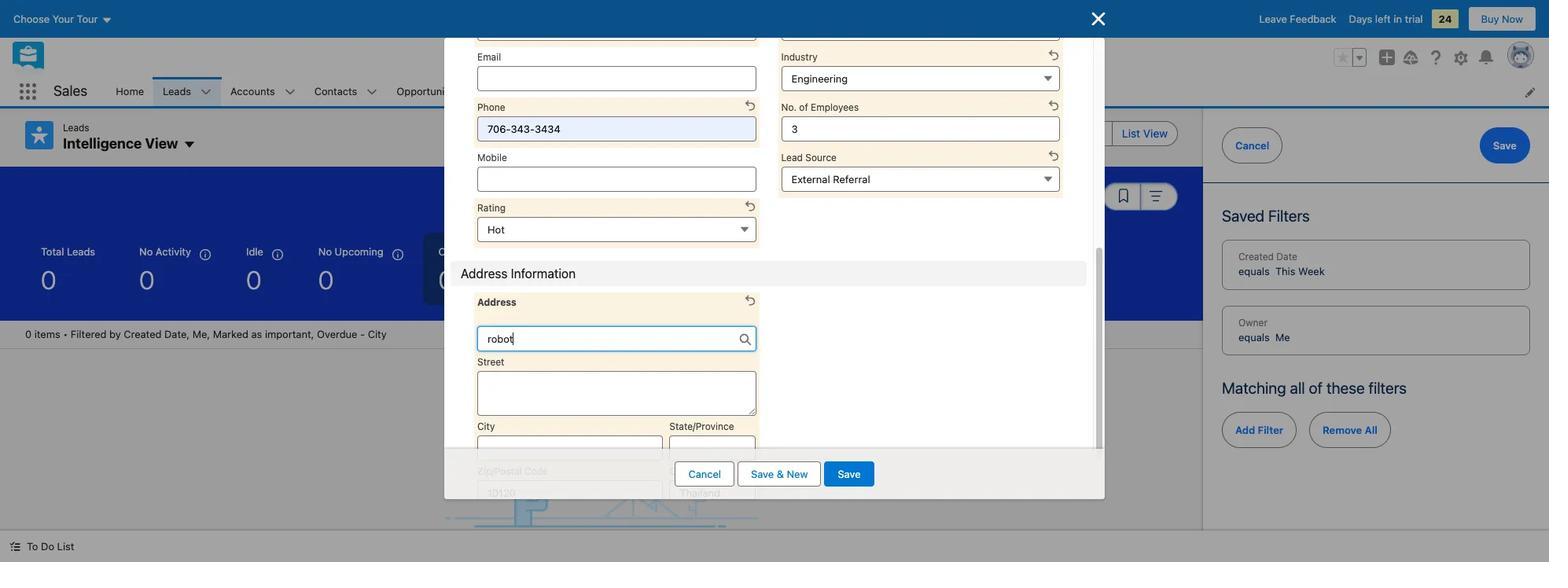 Task type: describe. For each thing, give the bounding box(es) containing it.
dashboards link
[[639, 77, 715, 106]]

quotes list item
[[812, 77, 886, 106]]

as
[[251, 328, 262, 340]]

street
[[477, 356, 505, 368]]

items
[[34, 328, 60, 340]]

due
[[523, 245, 542, 258]]

now
[[1502, 13, 1523, 25]]

text default image
[[9, 541, 20, 552]]

0 down the idle
[[246, 265, 262, 295]]

overdue inside key performance indicators group
[[439, 245, 479, 258]]

week inside button
[[939, 190, 966, 203]]

calendar list item
[[492, 77, 574, 106]]

dashboards list item
[[639, 77, 736, 106]]

saved
[[1222, 207, 1265, 225]]

contacts list item
[[305, 77, 387, 106]]

0 items • filtered by created date, me, marked as important, overdue - city
[[25, 328, 387, 340]]

calendar
[[501, 85, 544, 97]]

owner equals me
[[1239, 317, 1290, 343]]

1 horizontal spatial save
[[838, 468, 861, 481]]

save & new
[[751, 468, 808, 481]]

this inside the created date equals this week
[[1276, 265, 1296, 278]]

me inside owner equals me
[[1276, 331, 1290, 343]]

source
[[806, 151, 837, 163]]

date
[[1277, 251, 1298, 263]]

Country text field
[[670, 481, 756, 506]]

contacts link
[[305, 77, 367, 106]]

filters
[[1269, 207, 1310, 225]]

phone
[[477, 101, 505, 113]]

code
[[525, 466, 548, 477]]

no activity
[[139, 245, 191, 258]]

this week button
[[901, 182, 993, 210]]

-
[[360, 328, 365, 340]]

0 horizontal spatial city
[[368, 328, 387, 340]]

country
[[670, 466, 705, 477]]

created date equals this week
[[1239, 251, 1325, 278]]

0 inside overdue 0
[[439, 265, 454, 295]]

trial
[[1405, 13, 1423, 25]]

opportunities link
[[387, 77, 471, 106]]

zip/postal
[[477, 466, 522, 477]]

in
[[1394, 13, 1402, 25]]

1 vertical spatial of
[[1309, 379, 1323, 397]]

0 vertical spatial group
[[1334, 48, 1367, 67]]

1 vertical spatial city
[[477, 421, 495, 433]]

filters
[[1369, 379, 1407, 397]]

24
[[1439, 13, 1452, 25]]

total
[[41, 245, 64, 258]]

week inside the created date equals this week
[[1299, 265, 1325, 278]]

me,
[[192, 328, 210, 340]]

list inside "group"
[[1122, 127, 1141, 140]]

leads list item
[[153, 77, 221, 106]]

opportunities
[[397, 85, 462, 97]]

remove
[[1323, 424, 1362, 437]]

idle
[[246, 245, 263, 258]]

2 upcoming from the left
[[617, 245, 666, 258]]

rating
[[477, 202, 506, 214]]

mobile
[[477, 151, 507, 163]]

this week
[[915, 190, 966, 203]]

0 horizontal spatial save button
[[825, 462, 874, 487]]

calendar link
[[492, 77, 553, 106]]

intelligence
[[63, 135, 142, 152]]

hot
[[488, 223, 505, 236]]

leads inside list item
[[163, 85, 191, 97]]

new button
[[1070, 121, 1113, 146]]

0 items • filtered by created date, me, marked as important, overdue - city status
[[25, 328, 387, 340]]

remove all button
[[1310, 412, 1391, 448]]

engineering
[[792, 72, 848, 85]]

forecasts
[[583, 85, 630, 97]]

filter
[[1258, 424, 1284, 437]]

list containing home
[[106, 77, 1549, 106]]

reports
[[745, 85, 782, 97]]

0 down no activity
[[139, 265, 155, 295]]

me button
[[1037, 182, 1096, 210]]

by
[[109, 328, 121, 340]]

0 left items
[[25, 328, 32, 340]]

remove all
[[1323, 424, 1378, 437]]

address information
[[461, 266, 576, 280]]

no upcoming
[[318, 245, 383, 258]]

add filter
[[1236, 424, 1284, 437]]

list view
[[1122, 127, 1168, 140]]

marked
[[213, 328, 248, 340]]

leads link
[[153, 77, 201, 106]]

address for address information
[[461, 266, 508, 280]]

Rating button
[[477, 217, 756, 242]]

intelligence view
[[63, 135, 178, 152]]

Email text field
[[477, 66, 756, 91]]

dashboards
[[649, 85, 706, 97]]

external referral
[[792, 173, 870, 185]]

days left in trial
[[1349, 13, 1423, 25]]

new inside button
[[787, 468, 808, 481]]

date,
[[164, 328, 190, 340]]

total leads 0
[[41, 245, 95, 295]]

City text field
[[477, 436, 663, 461]]

0 vertical spatial save button
[[1480, 127, 1531, 164]]

&
[[777, 468, 784, 481]]

0 inside total leads 0
[[41, 265, 56, 295]]

no for no upcoming
[[318, 245, 332, 258]]

save & new button
[[738, 462, 821, 487]]

add
[[1236, 424, 1255, 437]]

these
[[1327, 379, 1365, 397]]

Industry button
[[781, 66, 1060, 91]]



Task type: vqa. For each thing, say whether or not it's contained in the screenshot.
Learn how to create a lead and convert leads into opportunities.
no



Task type: locate. For each thing, give the bounding box(es) containing it.
accounts list item
[[221, 77, 305, 106]]

week down no. of employees text field
[[939, 190, 966, 203]]

owner left me button
[[1000, 189, 1031, 202]]

buy now
[[1481, 13, 1523, 25]]

information
[[511, 266, 576, 280]]

quotes
[[822, 85, 856, 97]]

1 horizontal spatial cancel button
[[1222, 127, 1283, 164]]

external
[[792, 173, 830, 185]]

no
[[139, 245, 153, 258], [318, 245, 332, 258]]

week down filters
[[1299, 265, 1325, 278]]

0 horizontal spatial this
[[915, 190, 936, 203]]

1 vertical spatial cancel button
[[675, 462, 735, 487]]

accounts
[[231, 85, 275, 97]]

1 no from the left
[[139, 245, 153, 258]]

created for created
[[857, 189, 895, 202]]

0 vertical spatial this
[[915, 190, 936, 203]]

of right all
[[1309, 379, 1323, 397]]

owner down the created date equals this week
[[1239, 317, 1268, 328]]

view down leads link
[[145, 135, 178, 152]]

1 horizontal spatial city
[[477, 421, 495, 433]]

0 vertical spatial list
[[1122, 127, 1141, 140]]

1 horizontal spatial this
[[1276, 265, 1296, 278]]

matching
[[1222, 379, 1287, 397]]

no.
[[781, 101, 797, 113]]

cancel
[[1236, 139, 1270, 152], [689, 468, 721, 481]]

1 horizontal spatial owner
[[1239, 317, 1268, 328]]

2 equals from the top
[[1239, 331, 1270, 343]]

cancel button
[[1222, 127, 1283, 164], [675, 462, 735, 487]]

city up zip/postal
[[477, 421, 495, 433]]

new
[[1080, 127, 1103, 140], [787, 468, 808, 481]]

leads inside total leads 0
[[67, 245, 95, 258]]

0 down due
[[523, 265, 538, 295]]

2 vertical spatial group
[[1103, 182, 1178, 210]]

0 vertical spatial cancel
[[1236, 139, 1270, 152]]

new inside button
[[1080, 127, 1103, 140]]

0 vertical spatial of
[[799, 101, 808, 113]]

view for intelligence view
[[145, 135, 178, 152]]

lead source
[[781, 151, 837, 163]]

zip/postal code
[[477, 466, 548, 477]]

overdue down rating
[[439, 245, 479, 258]]

created for created date equals this week
[[1239, 251, 1274, 263]]

leads right home
[[163, 85, 191, 97]]

1 horizontal spatial week
[[1299, 265, 1325, 278]]

address for address
[[477, 296, 517, 308]]

lead
[[781, 151, 803, 163]]

0 horizontal spatial week
[[939, 190, 966, 203]]

state/province
[[670, 421, 734, 433]]

Zip/Postal Code text field
[[477, 481, 663, 506]]

address down address information
[[477, 296, 517, 308]]

created inside the created date equals this week
[[1239, 251, 1274, 263]]

State/Province text field
[[670, 436, 756, 461]]

save
[[1493, 139, 1517, 152], [751, 468, 774, 481], [838, 468, 861, 481]]

1 horizontal spatial save button
[[1480, 127, 1531, 164]]

no. of employees
[[781, 101, 859, 113]]

list right do
[[57, 540, 74, 553]]

0
[[41, 265, 56, 295], [139, 265, 155, 295], [246, 265, 262, 295], [318, 265, 334, 295], [439, 265, 454, 295], [523, 265, 538, 295], [617, 265, 633, 295], [25, 328, 32, 340]]

sales
[[53, 83, 88, 99]]

leads right total on the left top of the page
[[67, 245, 95, 258]]

Search Address text field
[[477, 326, 756, 352]]

leads up intelligence
[[63, 122, 89, 134]]

0 vertical spatial created
[[857, 189, 895, 202]]

cancel down state/province text field
[[689, 468, 721, 481]]

email
[[477, 51, 501, 63]]

group up me button
[[976, 121, 1178, 146]]

all
[[1290, 379, 1305, 397]]

Street text field
[[477, 371, 756, 416]]

cancel button up saved
[[1222, 127, 1283, 164]]

0 down total on the left top of the page
[[41, 265, 56, 295]]

group down days
[[1334, 48, 1367, 67]]

0 horizontal spatial overdue
[[317, 328, 357, 340]]

leave feedback link
[[1260, 13, 1337, 25]]

0 horizontal spatial new
[[787, 468, 808, 481]]

1 vertical spatial this
[[1276, 265, 1296, 278]]

leave feedback
[[1260, 13, 1337, 25]]

list view button
[[1112, 121, 1178, 146]]

1 horizontal spatial no
[[318, 245, 332, 258]]

owner
[[1000, 189, 1031, 202], [1239, 317, 1268, 328]]

cancel up saved
[[1236, 139, 1270, 152]]

no right the idle
[[318, 245, 332, 258]]

0 horizontal spatial created
[[124, 328, 162, 340]]

1 horizontal spatial view
[[1143, 127, 1168, 140]]

week
[[939, 190, 966, 203], [1299, 265, 1325, 278]]

reports list item
[[736, 77, 812, 106]]

0 inside due today 0
[[523, 265, 538, 295]]

0 horizontal spatial me
[[1051, 190, 1066, 203]]

industry
[[781, 51, 818, 63]]

0 vertical spatial week
[[939, 190, 966, 203]]

0 vertical spatial new
[[1080, 127, 1103, 140]]

save inside button
[[751, 468, 774, 481]]

owner for owner
[[1000, 189, 1031, 202]]

0 down hot button at top
[[617, 265, 633, 295]]

save button
[[1480, 127, 1531, 164], [825, 462, 874, 487]]

created left date
[[1239, 251, 1274, 263]]

city right -
[[368, 328, 387, 340]]

2 horizontal spatial save
[[1493, 139, 1517, 152]]

inverse image
[[1089, 9, 1108, 28]]

activity
[[156, 245, 191, 258]]

address down hot
[[461, 266, 508, 280]]

None text field
[[477, 15, 756, 41]]

2 horizontal spatial created
[[1239, 251, 1274, 263]]

0 vertical spatial me
[[1051, 190, 1066, 203]]

owner inside owner equals me
[[1239, 317, 1268, 328]]

Lead Source button
[[781, 166, 1060, 192]]

search... button
[[593, 45, 908, 70]]

owner for owner equals me
[[1239, 317, 1268, 328]]

1 vertical spatial equals
[[1239, 331, 1270, 343]]

1 horizontal spatial upcoming
[[617, 245, 666, 258]]

1 upcoming from the left
[[335, 245, 383, 258]]

1 vertical spatial leads
[[63, 122, 89, 134]]

opportunities list item
[[387, 77, 492, 106]]

view for list view
[[1143, 127, 1168, 140]]

me inside button
[[1051, 190, 1066, 203]]

1 horizontal spatial cancel
[[1236, 139, 1270, 152]]

buy now button
[[1468, 6, 1537, 31]]

add filter button
[[1222, 412, 1297, 448]]

home
[[116, 85, 144, 97]]

0 vertical spatial address
[[461, 266, 508, 280]]

1 horizontal spatial list
[[1122, 127, 1141, 140]]

1 horizontal spatial overdue
[[439, 245, 479, 258]]

0 horizontal spatial upcoming
[[335, 245, 383, 258]]

1 equals from the top
[[1239, 265, 1270, 278]]

group containing new
[[976, 121, 1178, 146]]

quotes link
[[812, 77, 866, 106]]

forecasts link
[[574, 77, 639, 106]]

referral
[[833, 173, 870, 185]]

city
[[368, 328, 387, 340], [477, 421, 495, 433]]

1 horizontal spatial of
[[1309, 379, 1323, 397]]

list right new button
[[1122, 127, 1141, 140]]

0 vertical spatial city
[[368, 328, 387, 340]]

matching all of these filters
[[1222, 379, 1407, 397]]

0 down the no upcoming
[[318, 265, 334, 295]]

do
[[41, 540, 54, 553]]

1 vertical spatial me
[[1276, 331, 1290, 343]]

•
[[63, 328, 68, 340]]

of right the no.
[[799, 101, 808, 113]]

equals inside the created date equals this week
[[1239, 265, 1270, 278]]

0 horizontal spatial list
[[57, 540, 74, 553]]

0 horizontal spatial owner
[[1000, 189, 1031, 202]]

to do list
[[27, 540, 74, 553]]

0 vertical spatial equals
[[1239, 265, 1270, 278]]

2 vertical spatial created
[[124, 328, 162, 340]]

1 vertical spatial group
[[976, 121, 1178, 146]]

feedback
[[1290, 13, 1337, 25]]

no for no activity
[[139, 245, 153, 258]]

group
[[1334, 48, 1367, 67], [976, 121, 1178, 146], [1103, 182, 1178, 210]]

important,
[[265, 328, 314, 340]]

equals up matching
[[1239, 331, 1270, 343]]

due today 0
[[523, 245, 573, 295]]

overdue 0
[[439, 245, 479, 295]]

cancel button down state/province text field
[[675, 462, 735, 487]]

days
[[1349, 13, 1373, 25]]

1 vertical spatial owner
[[1239, 317, 1268, 328]]

None text field
[[781, 15, 1060, 41]]

0 horizontal spatial cancel
[[689, 468, 721, 481]]

0 horizontal spatial save
[[751, 468, 774, 481]]

0 horizontal spatial view
[[145, 135, 178, 152]]

no left activity
[[139, 245, 153, 258]]

Phone text field
[[477, 116, 756, 141]]

0 horizontal spatial of
[[799, 101, 808, 113]]

1 horizontal spatial created
[[857, 189, 895, 202]]

this down date
[[1276, 265, 1296, 278]]

leave
[[1260, 13, 1287, 25]]

1 horizontal spatial new
[[1080, 127, 1103, 140]]

1 vertical spatial save button
[[825, 462, 874, 487]]

1 vertical spatial address
[[477, 296, 517, 308]]

created
[[857, 189, 895, 202], [1239, 251, 1274, 263], [124, 328, 162, 340]]

filtered
[[71, 328, 107, 340]]

0 left address information
[[439, 265, 454, 295]]

0 vertical spatial overdue
[[439, 245, 479, 258]]

1 vertical spatial created
[[1239, 251, 1274, 263]]

view right new button
[[1143, 127, 1168, 140]]

Mobile text field
[[477, 166, 756, 192]]

equals down saved
[[1239, 265, 1270, 278]]

search...
[[624, 51, 666, 64]]

overdue
[[439, 245, 479, 258], [317, 328, 357, 340]]

1 vertical spatial cancel
[[689, 468, 721, 481]]

0 vertical spatial leads
[[163, 85, 191, 97]]

view inside button
[[1143, 127, 1168, 140]]

0 horizontal spatial cancel button
[[675, 462, 735, 487]]

1 vertical spatial list
[[57, 540, 74, 553]]

saved filters
[[1222, 207, 1310, 225]]

lead view settings image
[[976, 121, 1022, 146]]

0 horizontal spatial no
[[139, 245, 153, 258]]

2 vertical spatial leads
[[67, 245, 95, 258]]

created right by
[[124, 328, 162, 340]]

1 vertical spatial overdue
[[317, 328, 357, 340]]

0 vertical spatial cancel button
[[1222, 127, 1283, 164]]

2 no from the left
[[318, 245, 332, 258]]

accounts link
[[221, 77, 284, 106]]

key performance indicators group
[[0, 232, 1203, 321]]

1 horizontal spatial me
[[1276, 331, 1290, 343]]

equals inside owner equals me
[[1239, 331, 1270, 343]]

group down list view button
[[1103, 182, 1178, 210]]

this
[[915, 190, 936, 203], [1276, 265, 1296, 278]]

contacts
[[314, 85, 357, 97]]

today
[[545, 245, 573, 258]]

new left list view
[[1080, 127, 1103, 140]]

created down referral on the top of the page
[[857, 189, 895, 202]]

No. of Employees text field
[[781, 116, 1060, 141]]

view
[[1143, 127, 1168, 140], [145, 135, 178, 152]]

this inside button
[[915, 190, 936, 203]]

overdue left -
[[317, 328, 357, 340]]

buy
[[1481, 13, 1500, 25]]

1 vertical spatial week
[[1299, 265, 1325, 278]]

this down no. of employees text field
[[915, 190, 936, 203]]

1 vertical spatial new
[[787, 468, 808, 481]]

list
[[106, 77, 1549, 106]]

home link
[[106, 77, 153, 106]]

0 vertical spatial owner
[[1000, 189, 1031, 202]]

new right &
[[787, 468, 808, 481]]

to
[[27, 540, 38, 553]]



